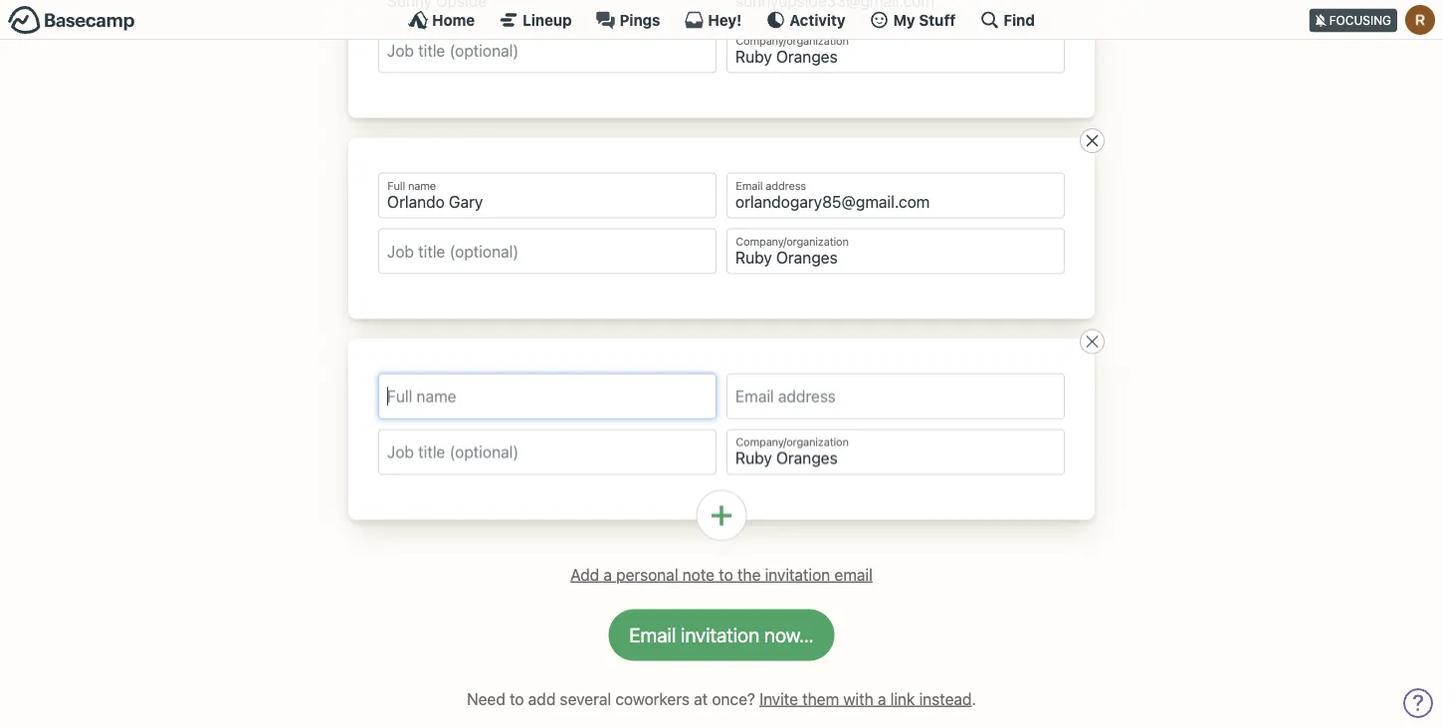 Task type: locate. For each thing, give the bounding box(es) containing it.
my stuff button
[[870, 10, 956, 30]]

job title (optional) text field for company/organization text field
[[378, 430, 717, 476]]

focusing
[[1330, 13, 1392, 27]]

find button
[[980, 10, 1035, 30]]

name
[[408, 180, 436, 193]]

hey! button
[[684, 10, 742, 30]]

Job title (optional) text field
[[378, 28, 717, 74], [378, 229, 717, 275], [378, 430, 717, 476]]

0 vertical spatial company/organization text field
[[727, 28, 1065, 74]]

link
[[891, 691, 915, 710]]

need to add several coworkers at once? invite them with a link instead .
[[467, 691, 977, 710]]

1 vertical spatial job title (optional) text field
[[378, 229, 717, 275]]

with
[[844, 691, 874, 710]]

2 vertical spatial email address email field
[[727, 375, 1065, 420]]

Full name text field
[[378, 173, 717, 219], [378, 375, 717, 420]]

0 vertical spatial company/organization
[[736, 34, 849, 48]]

1 vertical spatial full name text field
[[378, 375, 717, 420]]

my
[[894, 11, 916, 28]]

email
[[736, 180, 763, 193]]

0 vertical spatial full name text field
[[378, 173, 717, 219]]

1 vertical spatial to
[[510, 691, 524, 710]]

to
[[719, 566, 734, 585], [510, 691, 524, 710]]

hey!
[[708, 11, 742, 28]]

invitation
[[765, 566, 831, 585]]

lineup link
[[499, 10, 572, 30]]

3 company/organization from the top
[[736, 437, 849, 450]]

1 job title (optional) text field from the top
[[378, 28, 717, 74]]

1 vertical spatial company/organization
[[736, 236, 849, 249]]

stuff
[[919, 11, 956, 28]]

once?
[[712, 691, 756, 710]]

0 vertical spatial job title (optional) text field
[[378, 28, 717, 74]]

job title (optional) text field for 2nd company/organization text box from the bottom of the page
[[378, 28, 717, 74]]

to inside button
[[719, 566, 734, 585]]

several
[[560, 691, 611, 710]]

2 job title (optional) text field from the top
[[378, 229, 717, 275]]

2 vertical spatial company/organization
[[736, 437, 849, 450]]

to left the
[[719, 566, 734, 585]]

a right add
[[604, 566, 612, 585]]

company/organization
[[736, 34, 849, 48], [736, 236, 849, 249], [736, 437, 849, 450]]

a left link
[[878, 691, 887, 710]]

focusing button
[[1310, 0, 1444, 39]]

to left add
[[510, 691, 524, 710]]

invite them with a link instead link
[[760, 691, 972, 710]]

1 horizontal spatial to
[[719, 566, 734, 585]]

invite
[[760, 691, 799, 710]]

full
[[388, 180, 405, 193]]

instead
[[920, 691, 972, 710]]

main element
[[0, 0, 1444, 40]]

note
[[683, 566, 715, 585]]

2 company/organization from the top
[[736, 236, 849, 249]]

Company/organization text field
[[727, 28, 1065, 74], [727, 229, 1065, 275]]

home
[[432, 11, 475, 28]]

0 vertical spatial a
[[604, 566, 612, 585]]

Email address email field
[[727, 0, 1065, 18], [727, 173, 1065, 219], [727, 375, 1065, 420]]

2 full name text field from the top
[[378, 375, 717, 420]]

None submit
[[609, 611, 835, 662]]

add
[[571, 566, 600, 585]]

1 company/organization from the top
[[736, 34, 849, 48]]

full name
[[388, 180, 436, 193]]

activity link
[[766, 10, 846, 30]]

a
[[604, 566, 612, 585], [878, 691, 887, 710]]

0 vertical spatial to
[[719, 566, 734, 585]]

1 company/organization text field from the top
[[727, 28, 1065, 74]]

0 horizontal spatial to
[[510, 691, 524, 710]]

switch accounts image
[[8, 5, 135, 36]]

3 job title (optional) text field from the top
[[378, 430, 717, 476]]

0 vertical spatial email address email field
[[727, 0, 1065, 18]]

1 vertical spatial email address email field
[[727, 173, 1065, 219]]

1 vertical spatial company/organization text field
[[727, 229, 1065, 275]]

at
[[694, 691, 708, 710]]

1 vertical spatial a
[[878, 691, 887, 710]]

add a personal note to the invitation email button
[[563, 561, 881, 591]]

0 horizontal spatial a
[[604, 566, 612, 585]]

a inside button
[[604, 566, 612, 585]]

2 vertical spatial job title (optional) text field
[[378, 430, 717, 476]]

pings button
[[596, 10, 661, 30]]



Task type: describe. For each thing, give the bounding box(es) containing it.
job title (optional) text field for first company/organization text box from the bottom of the page
[[378, 229, 717, 275]]

add a personal note to the invitation email
[[571, 566, 873, 585]]

lineup
[[523, 11, 572, 28]]

email
[[835, 566, 873, 585]]

.
[[972, 691, 977, 710]]

Full name text field
[[378, 0, 717, 18]]

2 company/organization text field from the top
[[727, 229, 1065, 275]]

company/organization for first company/organization text box from the bottom of the page
[[736, 236, 849, 249]]

add
[[528, 691, 556, 710]]

3 email address email field from the top
[[727, 375, 1065, 420]]

2 email address email field from the top
[[727, 173, 1065, 219]]

coworkers
[[616, 691, 690, 710]]

home link
[[408, 10, 475, 30]]

personal
[[616, 566, 679, 585]]

pings
[[620, 11, 661, 28]]

company/organization for 2nd company/organization text box from the bottom of the page
[[736, 34, 849, 48]]

email address
[[736, 180, 806, 193]]

ruby image
[[1406, 5, 1436, 35]]

the
[[738, 566, 761, 585]]

1 full name text field from the top
[[378, 173, 717, 219]]

1 horizontal spatial a
[[878, 691, 887, 710]]

company/organization for company/organization text field
[[736, 437, 849, 450]]

activity
[[790, 11, 846, 28]]

Company/organization text field
[[727, 430, 1065, 476]]

my stuff
[[894, 11, 956, 28]]

them
[[803, 691, 840, 710]]

find
[[1004, 11, 1035, 28]]

1 email address email field from the top
[[727, 0, 1065, 18]]

need
[[467, 691, 506, 710]]

address
[[766, 180, 806, 193]]



Task type: vqa. For each thing, say whether or not it's contained in the screenshot.
so within the Share docs, files, images, and spreadsheets. Organize in folders so they're easy to find.
no



